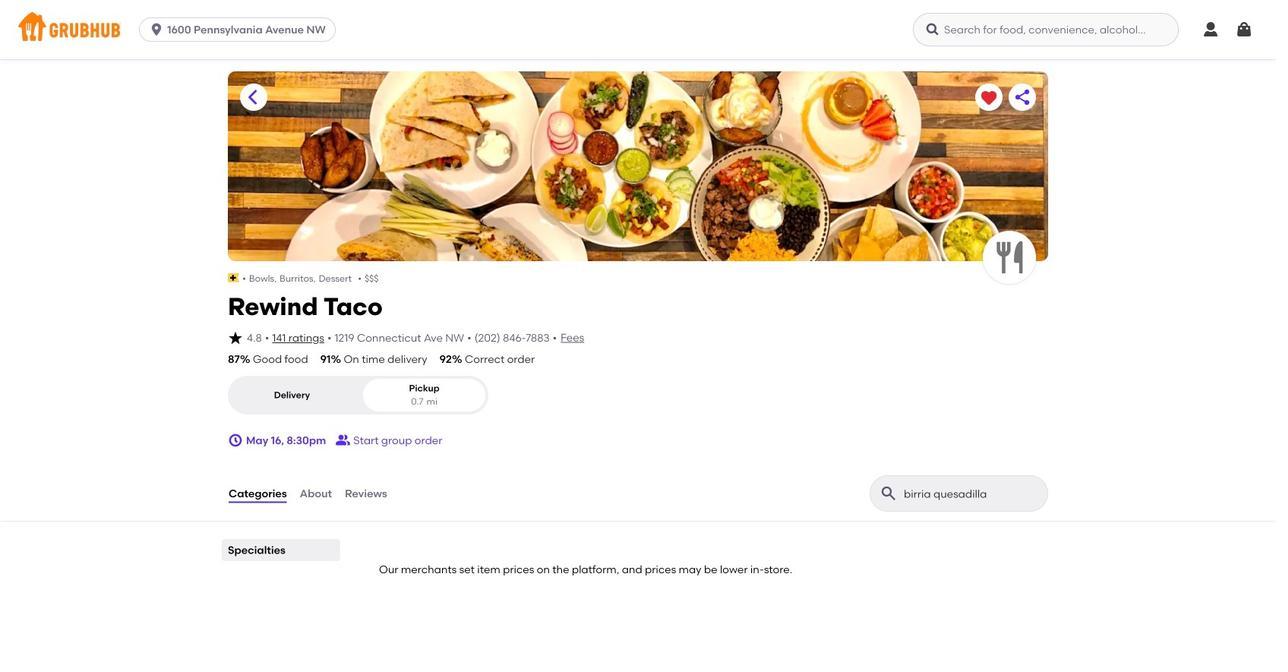 Task type: locate. For each thing, give the bounding box(es) containing it.
svg image
[[1202, 21, 1220, 39], [1235, 21, 1254, 39], [925, 22, 941, 37], [228, 331, 243, 346]]

option group
[[228, 376, 489, 415]]

Search Rewind Taco search field
[[903, 487, 1019, 501]]

svg image inside main navigation navigation
[[149, 22, 164, 37]]

search icon image
[[880, 485, 898, 503]]

0 vertical spatial svg image
[[149, 22, 164, 37]]

0 horizontal spatial svg image
[[149, 22, 164, 37]]

Search for food, convenience, alcohol... search field
[[913, 13, 1179, 46]]

1 vertical spatial svg image
[[228, 433, 243, 448]]

subscription pass image
[[228, 274, 239, 283]]

1 horizontal spatial svg image
[[228, 433, 243, 448]]

share icon image
[[1014, 88, 1032, 106]]

svg image
[[149, 22, 164, 37], [228, 433, 243, 448]]



Task type: vqa. For each thing, say whether or not it's contained in the screenshot.
first svg image from the top
yes



Task type: describe. For each thing, give the bounding box(es) containing it.
caret left icon image
[[245, 88, 263, 106]]

main navigation navigation
[[0, 0, 1277, 59]]

people icon image
[[335, 433, 350, 448]]



